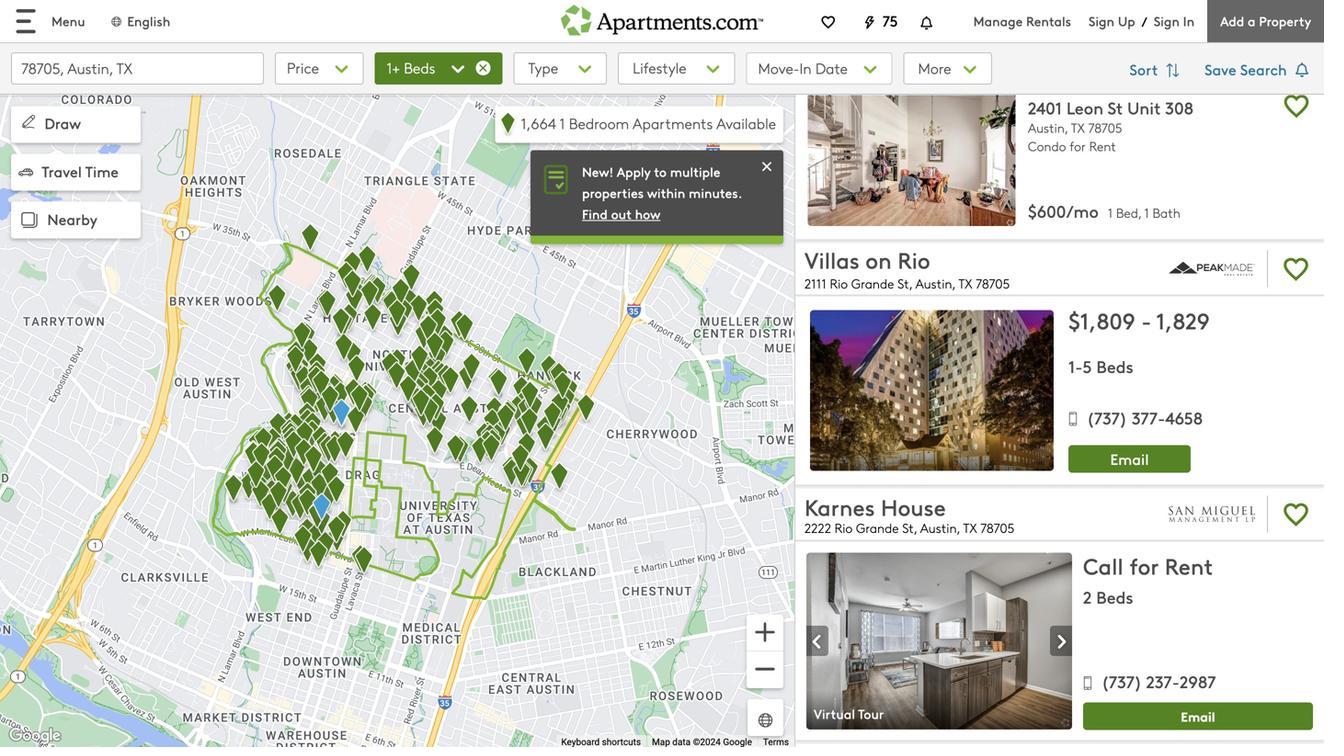 Task type: locate. For each thing, give the bounding box(es) containing it.
for right call
[[1129, 551, 1159, 581]]

0 horizontal spatial email
[[1110, 449, 1149, 470]]

1 vertical spatial for
[[1129, 551, 1159, 581]]

email down 2987
[[1181, 708, 1215, 726]]

san miguel management image
[[1168, 493, 1256, 537]]

1 vertical spatial st,
[[902, 520, 917, 537]]

for inside call for rent 2 beds
[[1129, 551, 1159, 581]]

0 horizontal spatial 1
[[559, 113, 565, 133]]

1-
[[1068, 355, 1083, 378]]

save search button
[[1205, 52, 1313, 89]]

beds
[[404, 57, 435, 78], [1096, 355, 1134, 378], [1096, 586, 1133, 609]]

(737) inside (737) 237-2987 link
[[1101, 671, 1142, 694]]

type button
[[513, 52, 607, 85]]

beds right 1+
[[404, 57, 435, 78]]

austin, inside villas on rio 2111 rio grande st, austin, tx 78705
[[916, 275, 955, 292]]

1 right bed,
[[1144, 204, 1149, 222]]

srgb8485-hdr - villas on rio image
[[810, 310, 1054, 471]]

email button
[[1068, 446, 1191, 473], [1083, 703, 1313, 731]]

email button down '(737) 377-4658' on the right of the page
[[1068, 446, 1191, 473]]

1+ beds button
[[375, 52, 502, 85]]

1 horizontal spatial rent
[[1165, 551, 1213, 581]]

rent down the st
[[1089, 137, 1116, 155]]

Location or Point of Interest text field
[[11, 52, 264, 85]]

sort
[[1130, 59, 1162, 80]]

0 vertical spatial rent
[[1089, 137, 1116, 155]]

1 for $600/mo
[[1108, 204, 1113, 222]]

within
[[647, 184, 685, 202]]

(737) left 377-
[[1087, 406, 1127, 429]]

to
[[654, 163, 667, 181]]

bed,
[[1116, 204, 1142, 222]]

price button
[[275, 52, 364, 85]]

travel time
[[42, 161, 119, 181]]

beds right '2'
[[1096, 586, 1133, 609]]

2 horizontal spatial 1
[[1144, 204, 1149, 222]]

nearby
[[47, 209, 97, 230]]

up
[[1118, 12, 1135, 30]]

manage rentals sign up / sign in
[[973, 12, 1195, 30]]

2 sign from the left
[[1154, 12, 1180, 30]]

in left add on the top right of page
[[1183, 12, 1195, 30]]

draw
[[44, 113, 81, 133]]

virtual
[[814, 705, 855, 723]]

1 vertical spatial (737)
[[1101, 671, 1142, 694]]

tx right 2401
[[1071, 119, 1085, 136]]

0 horizontal spatial for
[[1070, 137, 1086, 155]]

2
[[1083, 586, 1092, 609]]

rentals
[[1026, 12, 1071, 30]]

tx inside 2401 leon st unit 308 austin, tx 78705 condo for rent
[[1071, 119, 1085, 136]]

0 vertical spatial email
[[1110, 449, 1149, 470]]

1
[[559, 113, 565, 133], [1108, 204, 1113, 222], [1144, 204, 1149, 222]]

more button
[[903, 52, 992, 85]]

margin image inside the nearby link
[[17, 207, 42, 234]]

0 horizontal spatial in
[[800, 58, 812, 78]]

1 horizontal spatial placard image image
[[1050, 627, 1072, 658]]

0 horizontal spatial rent
[[1089, 137, 1116, 155]]

price
[[287, 57, 319, 78]]

margin image
[[18, 165, 33, 179], [17, 207, 42, 234]]

add a property
[[1220, 12, 1311, 30]]

(737) for (737) 377-4658
[[1087, 406, 1127, 429]]

(737) left the 237- in the bottom right of the page
[[1101, 671, 1142, 694]]

sign left up
[[1089, 12, 1115, 30]]

1 vertical spatial grande
[[856, 520, 899, 537]]

lifestyle
[[633, 57, 686, 78]]

rio right 2222
[[835, 520, 853, 537]]

0 vertical spatial st,
[[898, 275, 912, 292]]

house
[[881, 492, 946, 522]]

2 vertical spatial tx
[[963, 520, 977, 537]]

manage rentals link
[[973, 12, 1089, 30]]

time
[[85, 161, 119, 181]]

email
[[1110, 449, 1149, 470], [1181, 708, 1215, 726]]

st,
[[898, 275, 912, 292], [902, 520, 917, 537]]

for
[[1070, 137, 1086, 155], [1129, 551, 1159, 581]]

a
[[1248, 12, 1256, 30]]

1 vertical spatial in
[[800, 58, 812, 78]]

apartments.com logo image
[[561, 0, 763, 36]]

sign
[[1089, 12, 1115, 30], [1154, 12, 1180, 30]]

tx
[[1071, 119, 1085, 136], [958, 275, 972, 292], [963, 520, 977, 537]]

rent down san miguel management image
[[1165, 551, 1213, 581]]

0 vertical spatial grande
[[851, 275, 894, 292]]

menu button
[[0, 0, 100, 42]]

beds inside call for rent 2 beds
[[1096, 586, 1133, 609]]

0 vertical spatial beds
[[404, 57, 435, 78]]

1 vertical spatial beds
[[1096, 355, 1134, 378]]

email button down 2987
[[1083, 703, 1313, 731]]

google image
[[5, 725, 65, 748]]

bedroom
[[569, 113, 629, 133]]

0 vertical spatial tx
[[1071, 119, 1085, 136]]

1 vertical spatial 78705
[[976, 275, 1010, 292]]

(737) 377-4658 link
[[1068, 392, 1313, 431]]

st
[[1108, 96, 1123, 119]]

placard image image
[[806, 627, 828, 658], [1050, 627, 1072, 658]]

$1,809 - 1,829
[[1068, 305, 1210, 336]]

1 horizontal spatial in
[[1183, 12, 1195, 30]]

2987
[[1180, 671, 1216, 694]]

tx inside villas on rio 2111 rio grande st, austin, tx 78705
[[958, 275, 972, 292]]

1 right 1,664
[[559, 113, 565, 133]]

0 vertical spatial for
[[1070, 137, 1086, 155]]

map region
[[0, 0, 900, 748]]

1 vertical spatial tx
[[958, 275, 972, 292]]

1 left bed,
[[1108, 204, 1113, 222]]

1 horizontal spatial 1
[[1108, 204, 1113, 222]]

grande
[[851, 275, 894, 292], [856, 520, 899, 537]]

menu
[[51, 12, 85, 30]]

(737) inside (737) 377-4658 link
[[1087, 406, 1127, 429]]

grande right 2111
[[851, 275, 894, 292]]

for inside 2401 leon st unit 308 austin, tx 78705 condo for rent
[[1070, 137, 1086, 155]]

tour
[[858, 705, 884, 723]]

(737) 237-2987 link
[[1083, 671, 1216, 699]]

austin,
[[1028, 119, 1068, 136], [916, 275, 955, 292], [920, 520, 960, 537]]

0 vertical spatial in
[[1183, 12, 1195, 30]]

2 vertical spatial 78705
[[980, 520, 1015, 537]]

save search
[[1205, 59, 1291, 80]]

0 vertical spatial 78705
[[1088, 119, 1122, 136]]

leon
[[1067, 96, 1103, 119]]

1 horizontal spatial email
[[1181, 708, 1215, 726]]

0 vertical spatial margin image
[[18, 165, 33, 179]]

email down '(737) 377-4658' on the right of the page
[[1110, 449, 1149, 470]]

1 horizontal spatial sign
[[1154, 12, 1180, 30]]

rent inside call for rent 2 beds
[[1165, 551, 1213, 581]]

2401 leon st unit 308 austin, tx 78705 condo for rent
[[1028, 96, 1194, 155]]

0 horizontal spatial placard image image
[[806, 627, 828, 658]]

move-in date
[[758, 58, 848, 78]]

2 vertical spatial austin,
[[920, 520, 960, 537]]

for right condo
[[1070, 137, 1086, 155]]

margin image
[[18, 112, 39, 132]]

$600/mo
[[1028, 200, 1099, 223]]

1+ beds
[[387, 57, 435, 78]]

0 vertical spatial austin,
[[1028, 119, 1068, 136]]

beds inside button
[[404, 57, 435, 78]]

2401
[[1028, 96, 1062, 119]]

beds right 5
[[1096, 355, 1134, 378]]

1 vertical spatial rent
[[1165, 551, 1213, 581]]

1 vertical spatial email
[[1181, 708, 1215, 726]]

78705 inside karnes house 2222 rio grande st, austin, tx 78705
[[980, 520, 1015, 537]]

travel
[[42, 161, 82, 181]]

75
[[882, 10, 898, 31]]

rio
[[898, 245, 930, 275], [830, 275, 848, 292], [835, 520, 853, 537]]

tx right house
[[963, 520, 977, 537]]

$1,809
[[1068, 305, 1135, 336]]

78705
[[1088, 119, 1122, 136], [976, 275, 1010, 292], [980, 520, 1015, 537]]

new!
[[582, 163, 614, 181]]

st, right on
[[898, 275, 912, 292]]

building photo - karnes house image
[[806, 553, 1072, 730]]

minutes.
[[689, 184, 742, 202]]

sign right '/'
[[1154, 12, 1180, 30]]

in inside manage rentals sign up / sign in
[[1183, 12, 1195, 30]]

2 vertical spatial beds
[[1096, 586, 1133, 609]]

0 horizontal spatial sign
[[1089, 12, 1115, 30]]

1 vertical spatial austin,
[[916, 275, 955, 292]]

apartments
[[633, 113, 713, 133]]

-
[[1141, 305, 1151, 336]]

0 vertical spatial (737)
[[1087, 406, 1127, 429]]

2111
[[805, 275, 826, 292]]

building photo - 2401 leon st image
[[808, 92, 1016, 226]]

properties
[[582, 184, 644, 202]]

margin image left travel
[[18, 165, 33, 179]]

tx right on
[[958, 275, 972, 292]]

virtual tour
[[814, 705, 884, 723]]

find out how link
[[582, 205, 660, 223]]

in left date
[[800, 58, 812, 78]]

margin image inside travel time button
[[18, 165, 33, 179]]

1 vertical spatial margin image
[[17, 207, 42, 234]]

margin image left nearby
[[17, 207, 42, 234]]

grande right 2222
[[856, 520, 899, 537]]

st, right karnes
[[902, 520, 917, 537]]

find
[[582, 205, 608, 223]]

email for the top email button
[[1110, 449, 1149, 470]]

1 horizontal spatial for
[[1129, 551, 1159, 581]]

0 vertical spatial email button
[[1068, 446, 1191, 473]]



Task type: describe. For each thing, give the bounding box(es) containing it.
bath
[[1153, 204, 1180, 222]]

rio right 2111
[[830, 275, 848, 292]]

4658
[[1165, 406, 1203, 429]]

5
[[1083, 355, 1092, 378]]

austin, inside 2401 leon st unit 308 austin, tx 78705 condo for rent
[[1028, 119, 1068, 136]]

condo
[[1028, 137, 1066, 155]]

(737) 237-2987
[[1101, 671, 1216, 694]]

call
[[1083, 551, 1123, 581]]

1+
[[387, 57, 400, 78]]

property
[[1259, 12, 1311, 30]]

satellite view image
[[755, 710, 776, 731]]

1 sign from the left
[[1089, 12, 1115, 30]]

karnes
[[805, 492, 875, 522]]

in inside button
[[800, 58, 812, 78]]

training image
[[758, 157, 776, 176]]

save
[[1205, 59, 1237, 80]]

how
[[635, 205, 660, 223]]

grande inside karnes house 2222 rio grande st, austin, tx 78705
[[856, 520, 899, 537]]

1,664 1 bedroom apartments available
[[521, 113, 776, 133]]

rio inside karnes house 2222 rio grande st, austin, tx 78705
[[835, 520, 853, 537]]

new! apply to multiple properties within minutes. find out how
[[582, 163, 742, 223]]

1,664
[[521, 113, 556, 133]]

type
[[528, 57, 558, 78]]

search
[[1240, 59, 1287, 80]]

1,829
[[1156, 305, 1210, 336]]

sign in link
[[1154, 12, 1195, 30]]

out
[[611, 205, 632, 223]]

sort button
[[1120, 52, 1194, 89]]

add
[[1220, 12, 1244, 30]]

rio right on
[[898, 245, 930, 275]]

377-
[[1132, 406, 1165, 429]]

add a property link
[[1207, 0, 1324, 42]]

apply
[[617, 163, 651, 181]]

1-5 beds
[[1068, 355, 1134, 378]]

manage
[[973, 12, 1023, 30]]

2 placard image image from the left
[[1050, 627, 1072, 658]]

karnes house 2222 rio grande st, austin, tx 78705
[[805, 492, 1015, 537]]

/
[[1142, 12, 1147, 30]]

1 for 1,664
[[559, 113, 565, 133]]

nearby link
[[11, 202, 141, 239]]

(737) for (737) 237-2987
[[1101, 671, 1142, 694]]

travel time button
[[11, 154, 141, 191]]

english
[[127, 12, 170, 30]]

78705 inside 2401 leon st unit 308 austin, tx 78705 condo for rent
[[1088, 119, 1122, 136]]

2222
[[805, 520, 831, 537]]

more
[[918, 58, 955, 78]]

st, inside villas on rio 2111 rio grande st, austin, tx 78705
[[898, 275, 912, 292]]

available
[[716, 113, 776, 133]]

villas on rio 2111 rio grande st, austin, tx 78705
[[805, 245, 1010, 292]]

1 placard image image from the left
[[806, 627, 828, 658]]

unit
[[1127, 96, 1161, 119]]

78705 inside villas on rio 2111 rio grande st, austin, tx 78705
[[976, 275, 1010, 292]]

date
[[816, 58, 848, 78]]

sign up link
[[1089, 12, 1135, 30]]

move-
[[758, 58, 800, 78]]

margin image for travel time
[[18, 165, 33, 179]]

st, inside karnes house 2222 rio grande st, austin, tx 78705
[[902, 520, 917, 537]]

email for the bottommost email button
[[1181, 708, 1215, 726]]

rent inside 2401 leon st unit 308 austin, tx 78705 condo for rent
[[1089, 137, 1116, 155]]

virtual tour link
[[806, 705, 895, 723]]

on
[[866, 245, 892, 275]]

margin image for nearby
[[17, 207, 42, 234]]

237-
[[1146, 671, 1180, 694]]

villas
[[805, 245, 860, 275]]

lifestyle button
[[618, 52, 735, 85]]

1 vertical spatial email button
[[1083, 703, 1313, 731]]

(737) 377-4658
[[1087, 406, 1203, 429]]

308
[[1165, 96, 1194, 119]]

austin, inside karnes house 2222 rio grande st, austin, tx 78705
[[920, 520, 960, 537]]

multiple
[[670, 163, 720, 181]]

grande inside villas on rio 2111 rio grande st, austin, tx 78705
[[851, 275, 894, 292]]

$600/mo 1 bed, 1 bath
[[1028, 200, 1180, 223]]

peakmade real estate image
[[1168, 247, 1256, 291]]

move-in date button
[[746, 52, 892, 85]]

tx inside karnes house 2222 rio grande st, austin, tx 78705
[[963, 520, 977, 537]]

draw button
[[11, 106, 141, 143]]



Task type: vqa. For each thing, say whether or not it's contained in the screenshot.
2111
yes



